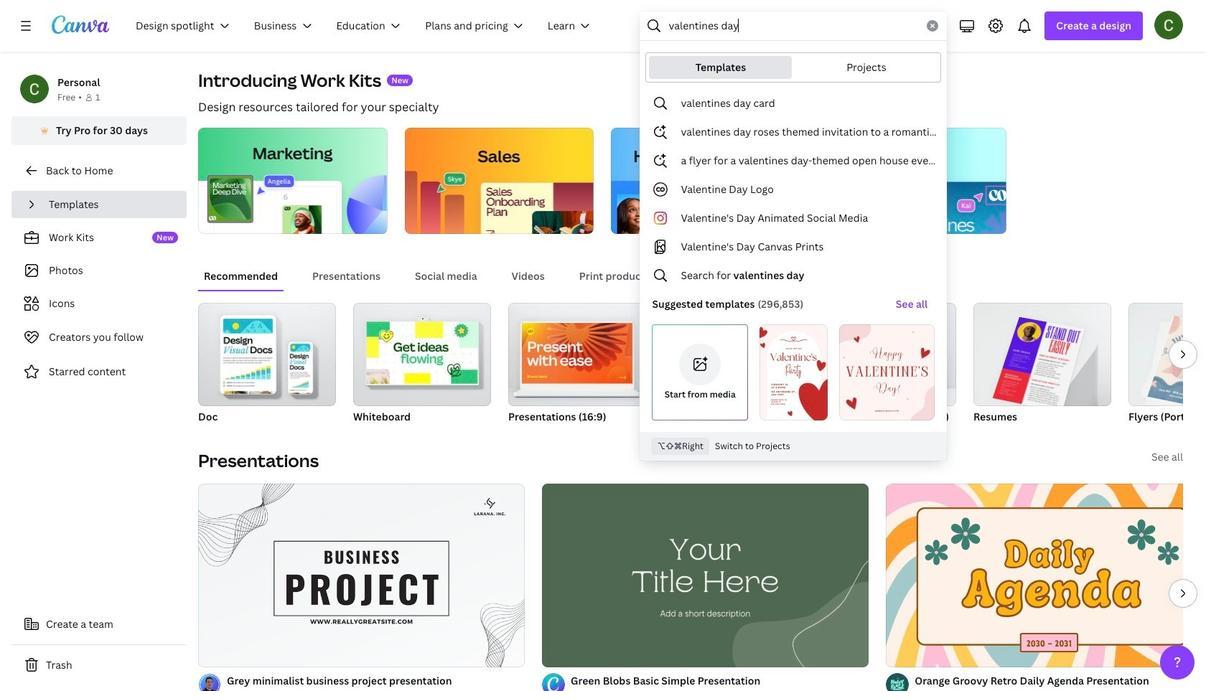 Task type: describe. For each thing, give the bounding box(es) containing it.
flyer (portrait 8.5 × 11 in) image
[[1128, 303, 1206, 406]]

creative image
[[817, 128, 1006, 234]]

orange groovy retro daily agenda presentation image
[[886, 484, 1206, 668]]

top level navigation element
[[126, 11, 605, 40]]

grey minimalist business project presentation image
[[198, 484, 525, 668]]

2 customize this template image from the left
[[839, 324, 935, 420]]

sales image
[[405, 128, 594, 234]]

Search search field
[[669, 12, 918, 39]]

human resources image
[[611, 128, 800, 234]]



Task type: locate. For each thing, give the bounding box(es) containing it.
presentation (16:9) image
[[508, 303, 646, 406], [522, 323, 633, 384]]

None search field
[[640, 11, 947, 461]]

christina overa image
[[1154, 11, 1183, 39]]

doc image
[[198, 303, 336, 406], [198, 303, 336, 406]]

1 horizontal spatial customize this template image
[[839, 324, 935, 420]]

instagram post (square) image
[[663, 303, 801, 406], [707, 331, 759, 384]]

0 horizontal spatial customize this template image
[[760, 324, 828, 420]]

whiteboard image
[[353, 303, 491, 406], [367, 322, 478, 384]]

marketing image
[[198, 128, 387, 234]]

resume image
[[973, 303, 1111, 406], [993, 317, 1085, 412]]

list box
[[641, 89, 946, 426]]

poster (18 × 24 in portrait) image
[[818, 303, 956, 406], [848, 310, 913, 399]]

customize this template image
[[760, 324, 828, 420], [839, 324, 935, 420]]

1 customize this template image from the left
[[760, 324, 828, 420]]



Task type: vqa. For each thing, say whether or not it's contained in the screenshot.
christina overa icon
yes



